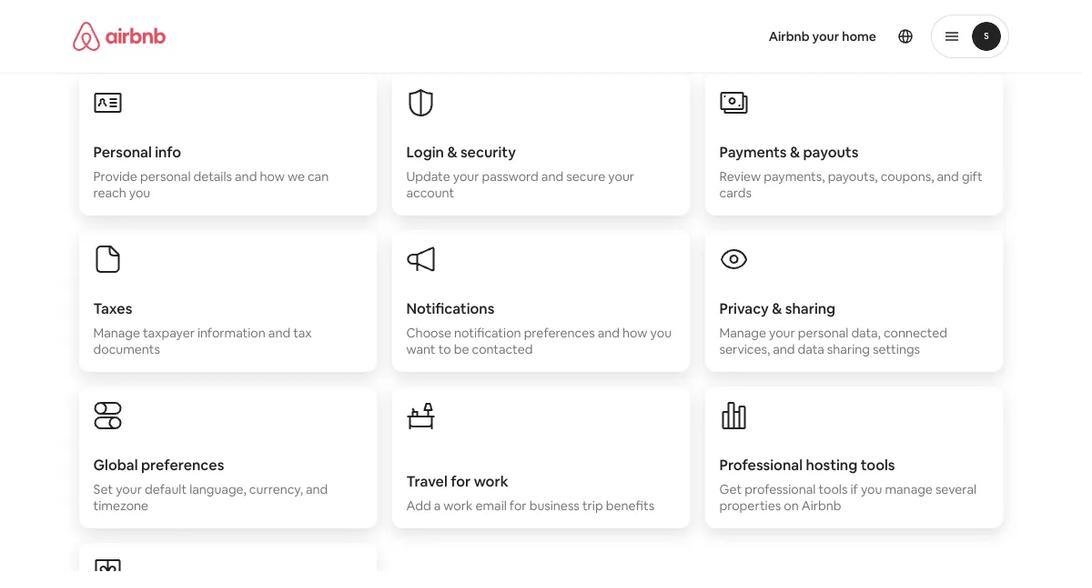 Task type: vqa. For each thing, say whether or not it's contained in the screenshot.
connected
yes



Task type: locate. For each thing, give the bounding box(es) containing it.
0 horizontal spatial you
[[129, 185, 150, 201]]

for right the 'travel'
[[451, 472, 471, 491]]

1 horizontal spatial &
[[772, 299, 783, 318]]

professional
[[745, 482, 816, 498]]

2 horizontal spatial you
[[861, 482, 883, 498]]

hosting
[[806, 456, 858, 474]]

preferences up default
[[141, 456, 224, 474]]

0 vertical spatial personal
[[140, 168, 191, 185]]

1 vertical spatial preferences
[[141, 456, 224, 474]]

and inside 'taxes manage taxpayer information and tax documents'
[[268, 325, 291, 342]]

0 horizontal spatial personal
[[140, 168, 191, 185]]

work right a
[[444, 498, 473, 515]]

how
[[260, 168, 285, 185], [623, 325, 648, 342]]

global preferences set your default language, currency, and timezone
[[93, 456, 328, 515]]

airbnb left the home on the right of the page
[[769, 28, 810, 45]]

0 horizontal spatial &
[[448, 143, 458, 161]]

your right set
[[116, 482, 142, 498]]

your
[[813, 28, 840, 45], [453, 168, 479, 185], [609, 168, 635, 185], [770, 325, 796, 342], [116, 482, 142, 498]]

on
[[784, 498, 799, 515]]

& for sharing
[[772, 299, 783, 318]]

privacy
[[720, 299, 769, 318]]

0 vertical spatial work
[[474, 472, 509, 491]]

for right email at the bottom of page
[[510, 498, 527, 515]]

tools left the if
[[819, 482, 848, 498]]

account
[[407, 185, 455, 201]]

and inside personal info provide personal details and how we can reach you
[[235, 168, 257, 185]]

preferences right notification
[[524, 325, 595, 342]]

0 horizontal spatial how
[[260, 168, 285, 185]]

and inside payments & payouts review payments, payouts, coupons, and gift cards
[[938, 168, 960, 185]]

manage
[[93, 325, 140, 342], [720, 325, 767, 342]]

sharing right data
[[828, 342, 871, 358]]

language,
[[190, 482, 247, 498]]

1 manage from the left
[[93, 325, 140, 342]]

privacy & sharing manage your personal data, connected services, and data sharing settings
[[720, 299, 948, 358]]

0 vertical spatial you
[[129, 185, 150, 201]]

1 horizontal spatial you
[[651, 325, 672, 342]]

sharing up data
[[786, 299, 836, 318]]

profile element
[[563, 0, 1010, 73]]

personal
[[140, 168, 191, 185], [798, 325, 849, 342]]

& inside payments & payouts review payments, payouts, coupons, and gift cards
[[790, 143, 801, 161]]

we
[[288, 168, 305, 185]]

1 horizontal spatial work
[[474, 472, 509, 491]]

1 vertical spatial airbnb
[[802, 498, 842, 515]]

taxes
[[93, 299, 132, 318]]

1 horizontal spatial personal
[[798, 325, 849, 342]]

2 horizontal spatial &
[[790, 143, 801, 161]]

several
[[936, 482, 977, 498]]

0 vertical spatial airbnb
[[769, 28, 810, 45]]

1 horizontal spatial how
[[623, 325, 648, 342]]

taxes manage taxpayer information and tax documents
[[93, 299, 312, 358]]

0 horizontal spatial tools
[[819, 482, 848, 498]]

2 vertical spatial you
[[861, 482, 883, 498]]

travel for work add a work email for business trip benefits
[[407, 472, 655, 515]]

you inside personal info provide personal details and how we can reach you
[[129, 185, 150, 201]]

1 vertical spatial work
[[444, 498, 473, 515]]

login
[[407, 143, 444, 161]]

1 horizontal spatial tools
[[861, 456, 896, 474]]

to
[[439, 342, 451, 358]]

preferences inside notifications choose notification preferences and how you want to be contacted
[[524, 325, 595, 342]]

personal left data,
[[798, 325, 849, 342]]

properties
[[720, 498, 782, 515]]

you left services,
[[651, 325, 672, 342]]

connected
[[884, 325, 948, 342]]

& inside privacy & sharing manage your personal data, connected services, and data sharing settings
[[772, 299, 783, 318]]

personal down info
[[140, 168, 191, 185]]

& right 'privacy'
[[772, 299, 783, 318]]

work
[[474, 472, 509, 491], [444, 498, 473, 515]]

security
[[461, 143, 516, 161]]

personal inside privacy & sharing manage your personal data, connected services, and data sharing settings
[[798, 325, 849, 342]]

manage
[[886, 482, 933, 498]]

your left data
[[770, 325, 796, 342]]

reach
[[93, 185, 126, 201]]

0 vertical spatial preferences
[[524, 325, 595, 342]]

tools up manage
[[861, 456, 896, 474]]

preferences inside global preferences set your default language, currency, and timezone
[[141, 456, 224, 474]]

data
[[798, 342, 825, 358]]

work up email at the bottom of page
[[474, 472, 509, 491]]

notifications choose notification preferences and how you want to be contacted
[[407, 299, 672, 358]]

2 manage from the left
[[720, 325, 767, 342]]

0 horizontal spatial manage
[[93, 325, 140, 342]]

1 horizontal spatial manage
[[720, 325, 767, 342]]

manage down 'privacy'
[[720, 325, 767, 342]]

&
[[448, 143, 458, 161], [790, 143, 801, 161], [772, 299, 783, 318]]

provide
[[93, 168, 137, 185]]

currency,
[[249, 482, 303, 498]]

1 horizontal spatial for
[[510, 498, 527, 515]]

1 vertical spatial how
[[623, 325, 648, 342]]

travel
[[407, 472, 448, 491]]

gift
[[963, 168, 983, 185]]

review
[[720, 168, 762, 185]]

0 vertical spatial how
[[260, 168, 285, 185]]

you
[[129, 185, 150, 201], [651, 325, 672, 342], [861, 482, 883, 498]]

your left the home on the right of the page
[[813, 28, 840, 45]]

information
[[198, 325, 266, 342]]

0 vertical spatial sharing
[[786, 299, 836, 318]]

contacted
[[472, 342, 533, 358]]

airbnb your home link
[[758, 17, 888, 56]]

& up payments,
[[790, 143, 801, 161]]

1 vertical spatial personal
[[798, 325, 849, 342]]

your inside privacy & sharing manage your personal data, connected services, and data sharing settings
[[770, 325, 796, 342]]

& right login
[[448, 143, 458, 161]]

you right the if
[[861, 482, 883, 498]]

notifications
[[407, 299, 495, 318]]

payments & payouts review payments, payouts, coupons, and gift cards
[[720, 143, 983, 201]]

0 horizontal spatial for
[[451, 472, 471, 491]]

for
[[451, 472, 471, 491], [510, 498, 527, 515]]

how inside personal info provide personal details and how we can reach you
[[260, 168, 285, 185]]

1 vertical spatial you
[[651, 325, 672, 342]]

airbnb
[[769, 28, 810, 45], [802, 498, 842, 515]]

preferences
[[524, 325, 595, 342], [141, 456, 224, 474]]

and inside global preferences set your default language, currency, and timezone
[[306, 482, 328, 498]]

coupons,
[[881, 168, 935, 185]]

login & security update your password and secure your account
[[407, 143, 635, 201]]

your inside global preferences set your default language, currency, and timezone
[[116, 482, 142, 498]]

1 vertical spatial for
[[510, 498, 527, 515]]

email
[[476, 498, 507, 515]]

airbnb right on
[[802, 498, 842, 515]]

and
[[235, 168, 257, 185], [542, 168, 564, 185], [938, 168, 960, 185], [268, 325, 291, 342], [598, 325, 620, 342], [773, 342, 796, 358], [306, 482, 328, 498]]

0 horizontal spatial preferences
[[141, 456, 224, 474]]

1 horizontal spatial preferences
[[524, 325, 595, 342]]

timezone
[[93, 498, 149, 515]]

your down security
[[453, 168, 479, 185]]

want
[[407, 342, 436, 358]]

& inside the login & security update your password and secure your account
[[448, 143, 458, 161]]

manage down taxes
[[93, 325, 140, 342]]

you right reach
[[129, 185, 150, 201]]

how inside notifications choose notification preferences and how you want to be contacted
[[623, 325, 648, 342]]

tools
[[861, 456, 896, 474], [819, 482, 848, 498]]

notification
[[454, 325, 521, 342]]

password
[[482, 168, 539, 185]]

sharing
[[786, 299, 836, 318], [828, 342, 871, 358]]



Task type: describe. For each thing, give the bounding box(es) containing it.
set
[[93, 482, 113, 498]]

manage inside privacy & sharing manage your personal data, connected services, and data sharing settings
[[720, 325, 767, 342]]

personal info provide personal details and how we can reach you
[[93, 143, 329, 201]]

payments,
[[764, 168, 826, 185]]

tax
[[293, 325, 312, 342]]

you inside notifications choose notification preferences and how you want to be contacted
[[651, 325, 672, 342]]

manage inside 'taxes manage taxpayer information and tax documents'
[[93, 325, 140, 342]]

personal
[[93, 143, 152, 161]]

1 vertical spatial sharing
[[828, 342, 871, 358]]

professional
[[720, 456, 803, 474]]

professional hosting tools get professional tools if you manage several properties on airbnb
[[720, 456, 977, 515]]

and inside notifications choose notification preferences and how you want to be contacted
[[598, 325, 620, 342]]

if
[[851, 482, 859, 498]]

global
[[93, 456, 138, 474]]

personal inside personal info provide personal details and how we can reach you
[[140, 168, 191, 185]]

settings
[[873, 342, 921, 358]]

benefits
[[606, 498, 655, 515]]

0 vertical spatial for
[[451, 472, 471, 491]]

home
[[843, 28, 877, 45]]

update
[[407, 168, 451, 185]]

and inside privacy & sharing manage your personal data, connected services, and data sharing settings
[[773, 342, 796, 358]]

your right secure
[[609, 168, 635, 185]]

can
[[308, 168, 329, 185]]

secure
[[567, 168, 606, 185]]

payouts
[[804, 143, 859, 161]]

payouts,
[[828, 168, 878, 185]]

a
[[434, 498, 441, 515]]

info
[[155, 143, 181, 161]]

airbnb inside professional hosting tools get professional tools if you manage several properties on airbnb
[[802, 498, 842, 515]]

be
[[454, 342, 469, 358]]

& for security
[[448, 143, 458, 161]]

trip
[[583, 498, 603, 515]]

cards
[[720, 185, 752, 201]]

0 horizontal spatial work
[[444, 498, 473, 515]]

airbnb inside 'link'
[[769, 28, 810, 45]]

services,
[[720, 342, 771, 358]]

taxpayer
[[143, 325, 195, 342]]

airbnb your home
[[769, 28, 877, 45]]

1 vertical spatial tools
[[819, 482, 848, 498]]

data,
[[852, 325, 881, 342]]

and inside the login & security update your password and secure your account
[[542, 168, 564, 185]]

get
[[720, 482, 742, 498]]

0 vertical spatial tools
[[861, 456, 896, 474]]

you inside professional hosting tools get professional tools if you manage several properties on airbnb
[[861, 482, 883, 498]]

default
[[145, 482, 187, 498]]

choose
[[407, 325, 452, 342]]

your inside 'link'
[[813, 28, 840, 45]]

business
[[530, 498, 580, 515]]

& for payouts
[[790, 143, 801, 161]]

documents
[[93, 342, 160, 358]]

details
[[194, 168, 232, 185]]

payments
[[720, 143, 787, 161]]

add
[[407, 498, 431, 515]]



